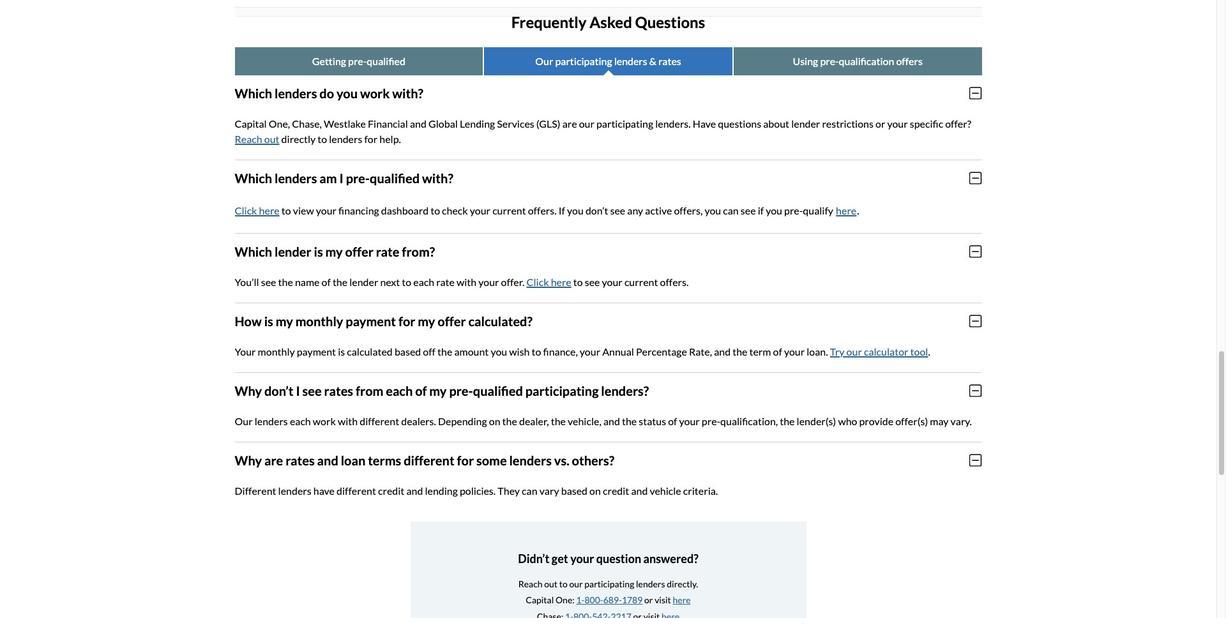 Task type: vqa. For each thing, say whether or not it's contained in the screenshot.
lease
no



Task type: describe. For each thing, give the bounding box(es) containing it.
the right off at the bottom of page
[[437, 345, 452, 357]]

lending
[[425, 484, 458, 497]]

and left lending
[[406, 484, 423, 497]]

chase,
[[292, 117, 322, 129]]

2 vertical spatial for
[[457, 452, 474, 468]]

others?
[[572, 452, 614, 468]]

your down which lender is my offer rate from? dropdown button
[[602, 276, 622, 288]]

pre- inside dropdown button
[[346, 170, 370, 186]]

off
[[423, 345, 436, 357]]

or inside reach out to our participating lenders directly. capital one: 1-800-689-1789 or visit here
[[644, 595, 653, 606]]

getting pre-qualified
[[312, 55, 405, 67]]

for inside capital one, chase, westlake financial and global lending services (gls) are our participating lenders. have questions about lender restrictions or your specific offer? reach out directly to lenders for help.
[[364, 133, 378, 145]]

here left view at left top
[[259, 204, 280, 216]]

participating inside reach out to our participating lenders directly. capital one: 1-800-689-1789 or visit here
[[585, 579, 634, 590]]

from?
[[402, 244, 435, 259]]

lender inside capital one, chase, westlake financial and global lending services (gls) are our participating lenders. have questions about lender restrictions or your specific offer? reach out directly to lenders for help.
[[791, 117, 820, 129]]

your left loan.
[[784, 345, 805, 357]]

financial
[[368, 117, 408, 129]]

1-800-689-1789 link
[[576, 595, 643, 606]]

2 horizontal spatial each
[[413, 276, 434, 288]]

lenders inside button
[[614, 55, 647, 67]]

0 horizontal spatial based
[[395, 345, 421, 357]]

pre- inside button
[[820, 55, 839, 67]]

1 vertical spatial can
[[522, 484, 537, 497]]

vehicle
[[650, 484, 681, 497]]

check
[[442, 204, 468, 216]]

&
[[649, 55, 657, 67]]

your left offer.
[[478, 276, 499, 288]]

1 vertical spatial for
[[398, 313, 415, 329]]

and left vehicle
[[631, 484, 648, 497]]

you right if
[[766, 204, 782, 216]]

our lenders each work with different dealers. depending on the dealer, the vehicle, and the status of your pre-qualification, the lender(s) who provide offer(s) may vary.
[[235, 415, 972, 427]]

0 horizontal spatial monthly
[[258, 345, 295, 357]]

lenders.
[[655, 117, 691, 129]]

which lenders do you work with? button
[[235, 75, 982, 111]]

reach inside reach out to our participating lenders directly. capital one: 1-800-689-1789 or visit here
[[518, 579, 542, 590]]

see down which lender is my offer rate from? dropdown button
[[585, 276, 600, 288]]

using pre-qualification offers
[[793, 55, 923, 67]]

0 vertical spatial different
[[360, 415, 399, 427]]

participating inside dropdown button
[[525, 383, 599, 398]]

why for why are rates and loan terms different for some lenders vs. others?
[[235, 452, 262, 468]]

frequently asked questions tab list
[[235, 47, 982, 75]]

0 vertical spatial with
[[457, 276, 477, 288]]

1 credit from the left
[[378, 484, 404, 497]]

the left lender(s)
[[780, 415, 795, 427]]

frequently asked questions
[[511, 13, 705, 31]]

lender inside dropdown button
[[275, 244, 311, 259]]

lenders?
[[601, 383, 649, 398]]

my inside dropdown button
[[429, 383, 447, 398]]

try our calculator tool link
[[830, 345, 928, 357]]

calculator
[[864, 345, 908, 357]]

your right the get
[[570, 551, 594, 566]]

vary.
[[951, 415, 972, 427]]

1 horizontal spatial don't
[[586, 204, 608, 216]]

may
[[930, 415, 949, 427]]

specific
[[910, 117, 943, 129]]

reach out link
[[235, 133, 279, 145]]

your monthly payment is calculated based off the amount you wish to finance, your annual percentage rate, and the term of your loan. try our calculator tool .
[[235, 345, 930, 357]]

which lender is my offer rate from?
[[235, 244, 435, 259]]

using
[[793, 55, 818, 67]]

finance,
[[543, 345, 578, 357]]

using pre-qualification offers button
[[734, 47, 982, 75]]

out inside capital one, chase, westlake financial and global lending services (gls) are our participating lenders. have questions about lender restrictions or your specific offer? reach out directly to lenders for help.
[[264, 133, 279, 145]]

0 horizontal spatial current
[[492, 204, 526, 216]]

offer?
[[945, 117, 971, 129]]

how is my monthly payment for my offer calculated?
[[235, 313, 533, 329]]

2 credit from the left
[[603, 484, 629, 497]]

why for why don't i see rates from each of my pre-qualified participating lenders?
[[235, 383, 262, 398]]

services
[[497, 117, 534, 129]]

offers,
[[674, 204, 703, 216]]

see left any
[[610, 204, 625, 216]]

our for our lenders each work with different dealers. depending on the dealer, the vehicle, and the status of your pre-qualification, the lender(s) who provide offer(s) may vary.
[[235, 415, 253, 427]]

lenders inside capital one, chase, westlake financial and global lending services (gls) are our participating lenders. have questions about lender restrictions or your specific offer? reach out directly to lenders for help.
[[329, 133, 362, 145]]

your
[[235, 345, 256, 357]]

the left term
[[733, 345, 747, 357]]

directly.
[[667, 579, 698, 590]]

to right next
[[402, 276, 411, 288]]

different lenders have different credit and lending policies. they can vary based on credit and vehicle criteria.
[[235, 484, 718, 497]]

800-
[[585, 595, 603, 606]]

lenders inside reach out to our participating lenders directly. capital one: 1-800-689-1789 or visit here
[[636, 579, 665, 590]]

to left check
[[430, 204, 440, 216]]

amount
[[454, 345, 489, 357]]

see right you'll
[[261, 276, 276, 288]]

1 horizontal spatial current
[[624, 276, 658, 288]]

here button
[[835, 201, 857, 220]]

dealer,
[[519, 415, 549, 427]]

pre- inside button
[[348, 55, 367, 67]]

is inside how is my monthly payment for my offer calculated? dropdown button
[[264, 313, 273, 329]]

rate inside dropdown button
[[376, 244, 399, 259]]

1 horizontal spatial based
[[561, 484, 587, 497]]

if
[[758, 204, 764, 216]]

my right how
[[276, 313, 293, 329]]

the right dealer,
[[551, 415, 566, 427]]

calculated
[[347, 345, 393, 357]]

percentage
[[636, 345, 687, 357]]

getting
[[312, 55, 346, 67]]

depending
[[438, 415, 487, 427]]

your right view at left top
[[316, 204, 337, 216]]

capital inside reach out to our participating lenders directly. capital one: 1-800-689-1789 or visit here
[[526, 595, 554, 606]]

(gls)
[[536, 117, 560, 129]]

try
[[830, 345, 845, 357]]

you right offers,
[[705, 204, 721, 216]]

how
[[235, 313, 262, 329]]

status
[[639, 415, 666, 427]]

minus square image for why are rates and loan terms different for some lenders vs. others?
[[970, 453, 982, 467]]

my down financing
[[325, 244, 343, 259]]

financing
[[338, 204, 379, 216]]

2 vertical spatial is
[[338, 345, 345, 357]]

one:
[[556, 595, 575, 606]]

getting pre-qualified button
[[235, 47, 483, 75]]

minus square image for which lenders am i pre-qualified with?
[[970, 171, 982, 185]]

active
[[645, 204, 672, 216]]

here right qualify on the top right of the page
[[836, 204, 856, 216]]

0 vertical spatial offers.
[[528, 204, 557, 216]]

some
[[476, 452, 507, 468]]

next
[[380, 276, 400, 288]]

are inside dropdown button
[[264, 452, 283, 468]]

1789
[[622, 595, 643, 606]]

0 horizontal spatial offer
[[345, 244, 373, 259]]

my up off at the bottom of page
[[418, 313, 435, 329]]

1 horizontal spatial lender
[[349, 276, 378, 288]]

2 vertical spatial different
[[337, 484, 376, 497]]

from
[[356, 383, 383, 398]]

your left annual
[[580, 345, 600, 357]]

0 vertical spatial click here link
[[235, 204, 280, 216]]

offer(s)
[[895, 415, 928, 427]]

have
[[693, 117, 716, 129]]

don't inside dropdown button
[[264, 383, 293, 398]]

offer.
[[501, 276, 525, 288]]

tool
[[910, 345, 928, 357]]

wish
[[509, 345, 530, 357]]

i inside dropdown button
[[339, 170, 343, 186]]

0 horizontal spatial with
[[338, 415, 358, 427]]

1-
[[576, 595, 585, 606]]

i inside dropdown button
[[296, 383, 300, 398]]

0 horizontal spatial each
[[290, 415, 311, 427]]

our inside capital one, chase, westlake financial and global lending services (gls) are our participating lenders. have questions about lender restrictions or your specific offer? reach out directly to lenders for help.
[[579, 117, 594, 129]]

1 vertical spatial payment
[[297, 345, 336, 357]]

annual
[[602, 345, 634, 357]]

answered?
[[643, 551, 698, 566]]

1 horizontal spatial offers.
[[660, 276, 689, 288]]

name
[[295, 276, 320, 288]]

here right offer.
[[551, 276, 571, 288]]

0 horizontal spatial work
[[313, 415, 336, 427]]

1 vertical spatial rate
[[436, 276, 455, 288]]

have
[[313, 484, 335, 497]]

the left the status
[[622, 415, 637, 427]]

0 horizontal spatial click
[[235, 204, 257, 216]]

vs.
[[554, 452, 569, 468]]

different
[[235, 484, 276, 497]]

you left wish
[[491, 345, 507, 357]]

rates inside dropdown button
[[286, 452, 315, 468]]

qualify
[[803, 204, 833, 216]]

1 vertical spatial offer
[[438, 313, 466, 329]]

which lenders am i pre-qualified with?
[[235, 170, 453, 186]]

our inside reach out to our participating lenders directly. capital one: 1-800-689-1789 or visit here
[[569, 579, 583, 590]]

how is my monthly payment for my offer calculated? button
[[235, 303, 982, 339]]



Task type: locate. For each thing, give the bounding box(es) containing it.
2 vertical spatial qualified
[[473, 383, 523, 398]]

do
[[319, 85, 334, 101]]

0 horizontal spatial .
[[857, 204, 859, 216]]

rates inside button
[[658, 55, 681, 67]]

monthly down name
[[295, 313, 343, 329]]

0 horizontal spatial is
[[264, 313, 273, 329]]

you right do
[[336, 85, 358, 101]]

our inside tab panel
[[235, 415, 253, 427]]

out inside reach out to our participating lenders directly. capital one: 1-800-689-1789 or visit here
[[544, 579, 557, 590]]

1 vertical spatial different
[[404, 452, 454, 468]]

don't
[[586, 204, 608, 216], [264, 383, 293, 398]]

0 vertical spatial for
[[364, 133, 378, 145]]

offer down financing
[[345, 244, 373, 259]]

our
[[535, 55, 553, 67], [235, 415, 253, 427]]

click here link left view at left top
[[235, 204, 280, 216]]

0 vertical spatial offer
[[345, 244, 373, 259]]

1 vertical spatial current
[[624, 276, 658, 288]]

our inside button
[[535, 55, 553, 67]]

1 horizontal spatial payment
[[346, 313, 396, 329]]

0 horizontal spatial for
[[364, 133, 378, 145]]

1 vertical spatial on
[[589, 484, 601, 497]]

policies.
[[460, 484, 496, 497]]

1 horizontal spatial click here link
[[527, 276, 571, 288]]

click here to view your financing dashboard to check your current offers. if you don't see any active offers, you can see if you pre-qualify here .
[[235, 204, 859, 216]]

qualification,
[[720, 415, 778, 427]]

0 horizontal spatial lender
[[275, 244, 311, 259]]

which for which lender is my offer rate from?
[[235, 244, 272, 259]]

. for how is my monthly payment for my offer calculated?
[[928, 345, 930, 357]]

vehicle,
[[568, 415, 601, 427]]

pre- right if
[[784, 204, 803, 216]]

2 minus square image from the top
[[970, 453, 982, 467]]

1 vertical spatial capital
[[526, 595, 554, 606]]

reach
[[235, 133, 262, 145], [518, 579, 542, 590]]

credit
[[378, 484, 404, 497], [603, 484, 629, 497]]

can
[[723, 204, 739, 216], [522, 484, 537, 497]]

minus square image inside which lender is my offer rate from? dropdown button
[[970, 244, 982, 258]]

0 horizontal spatial or
[[644, 595, 653, 606]]

the down which lender is my offer rate from?
[[333, 276, 347, 288]]

capital up "reach out" link
[[235, 117, 267, 129]]

1 horizontal spatial with
[[457, 276, 477, 288]]

criteria.
[[683, 484, 718, 497]]

1 which from the top
[[235, 85, 272, 101]]

which lender is my offer rate from? button
[[235, 233, 982, 269]]

0 horizontal spatial don't
[[264, 383, 293, 398]]

lender
[[791, 117, 820, 129], [275, 244, 311, 259], [349, 276, 378, 288]]

0 vertical spatial work
[[360, 85, 390, 101]]

. for which lenders am i pre-qualified with?
[[857, 204, 859, 216]]

rates
[[658, 55, 681, 67], [324, 383, 353, 398], [286, 452, 315, 468]]

each inside the why don't i see rates from each of my pre-qualified participating lenders? dropdown button
[[386, 383, 413, 398]]

1 vertical spatial out
[[544, 579, 557, 590]]

lenders
[[614, 55, 647, 67], [275, 85, 317, 101], [329, 133, 362, 145], [275, 170, 317, 186], [255, 415, 288, 427], [509, 452, 552, 468], [278, 484, 311, 497], [636, 579, 665, 590]]

0 vertical spatial is
[[314, 244, 323, 259]]

and right vehicle,
[[603, 415, 620, 427]]

click
[[235, 204, 257, 216], [527, 276, 549, 288]]

with left offer.
[[457, 276, 477, 288]]

qualification
[[839, 55, 894, 67]]

your
[[887, 117, 908, 129], [316, 204, 337, 216], [470, 204, 490, 216], [478, 276, 499, 288], [602, 276, 622, 288], [580, 345, 600, 357], [784, 345, 805, 357], [679, 415, 700, 427], [570, 551, 594, 566]]

0 horizontal spatial rates
[[286, 452, 315, 468]]

view
[[293, 204, 314, 216]]

or right restrictions
[[875, 117, 885, 129]]

1 vertical spatial reach
[[518, 579, 542, 590]]

our right the try
[[846, 345, 862, 357]]

payment inside dropdown button
[[346, 313, 396, 329]]

get
[[552, 551, 568, 566]]

1 vertical spatial work
[[313, 415, 336, 427]]

0 vertical spatial our
[[579, 117, 594, 129]]

based left off at the bottom of page
[[395, 345, 421, 357]]

our up 1-
[[569, 579, 583, 590]]

with down from
[[338, 415, 358, 427]]

participating
[[555, 55, 612, 67], [596, 117, 653, 129], [525, 383, 599, 398], [585, 579, 634, 590]]

payment up calculated
[[346, 313, 396, 329]]

2 horizontal spatial for
[[457, 452, 474, 468]]

why are rates and loan terms different for some lenders vs. others?
[[235, 452, 614, 468]]

1 horizontal spatial each
[[386, 383, 413, 398]]

didn't
[[518, 551, 549, 566]]

and left loan on the left of page
[[317, 452, 338, 468]]

1 vertical spatial offers.
[[660, 276, 689, 288]]

0 vertical spatial minus square image
[[970, 171, 982, 185]]

payment
[[346, 313, 396, 329], [297, 345, 336, 357]]

minus square image
[[970, 171, 982, 185], [970, 453, 982, 467]]

and inside why are rates and loan terms different for some lenders vs. others? dropdown button
[[317, 452, 338, 468]]

0 vertical spatial why
[[235, 383, 262, 398]]

4 minus square image from the top
[[970, 384, 982, 398]]

which for which lenders do you work with?
[[235, 85, 272, 101]]

click left view at left top
[[235, 204, 257, 216]]

your right the status
[[679, 415, 700, 427]]

provide
[[859, 415, 893, 427]]

visit
[[655, 595, 671, 606]]

questions
[[635, 13, 705, 31]]

which up one,
[[235, 85, 272, 101]]

work inside dropdown button
[[360, 85, 390, 101]]

1 horizontal spatial work
[[360, 85, 390, 101]]

you
[[336, 85, 358, 101], [567, 204, 584, 216], [705, 204, 721, 216], [766, 204, 782, 216], [491, 345, 507, 357]]

0 vertical spatial based
[[395, 345, 421, 357]]

3 which from the top
[[235, 244, 272, 259]]

pre- inside dropdown button
[[449, 383, 473, 398]]

capital one, chase, westlake financial and global lending services (gls) are our participating lenders. have questions about lender restrictions or your specific offer? reach out directly to lenders for help.
[[235, 117, 971, 145]]

out up the 'one:'
[[544, 579, 557, 590]]

why inside dropdown button
[[235, 452, 262, 468]]

are inside capital one, chase, westlake financial and global lending services (gls) are our participating lenders. have questions about lender restrictions or your specific offer? reach out directly to lenders for help.
[[562, 117, 577, 129]]

0 vertical spatial current
[[492, 204, 526, 216]]

of right name
[[322, 276, 331, 288]]

0 horizontal spatial our
[[235, 415, 253, 427]]

2 which from the top
[[235, 170, 272, 186]]

participating up the 'which lenders do you work with?' dropdown button
[[555, 55, 612, 67]]

1 horizontal spatial for
[[398, 313, 415, 329]]

rates up have
[[286, 452, 315, 468]]

which lenders do you work with?
[[235, 85, 423, 101]]

dealers.
[[401, 415, 436, 427]]

dashboard
[[381, 204, 429, 216]]

pre- right getting
[[348, 55, 367, 67]]

0 horizontal spatial offers.
[[528, 204, 557, 216]]

term
[[749, 345, 771, 357]]

minus square image inside how is my monthly payment for my offer calculated? dropdown button
[[970, 314, 982, 328]]

our down the 'which lenders do you work with?' dropdown button
[[579, 117, 594, 129]]

1 horizontal spatial monthly
[[295, 313, 343, 329]]

.
[[857, 204, 859, 216], [928, 345, 930, 357]]

reach out to our participating lenders directly. capital one: 1-800-689-1789 or visit here
[[518, 579, 698, 606]]

minus square image inside the which lenders am i pre-qualified with? dropdown button
[[970, 171, 982, 185]]

0 vertical spatial payment
[[346, 313, 396, 329]]

different up lending
[[404, 452, 454, 468]]

why are rates and loan terms different for some lenders vs. others? button
[[235, 442, 982, 478]]

why don't i see rates from each of my pre-qualified participating lenders? button
[[235, 373, 982, 408]]

0 vertical spatial don't
[[586, 204, 608, 216]]

1 vertical spatial our
[[846, 345, 862, 357]]

with? up check
[[422, 170, 453, 186]]

are right (gls)
[[562, 117, 577, 129]]

to inside capital one, chase, westlake financial and global lending services (gls) are our participating lenders. have questions about lender restrictions or your specific offer? reach out directly to lenders for help.
[[318, 133, 327, 145]]

1 vertical spatial based
[[561, 484, 587, 497]]

why
[[235, 383, 262, 398], [235, 452, 262, 468]]

1 vertical spatial monthly
[[258, 345, 295, 357]]

2 vertical spatial each
[[290, 415, 311, 427]]

1 why from the top
[[235, 383, 262, 398]]

with? up financial
[[392, 85, 423, 101]]

monthly inside dropdown button
[[295, 313, 343, 329]]

for left some
[[457, 452, 474, 468]]

can left 'vary'
[[522, 484, 537, 497]]

participating inside button
[[555, 55, 612, 67]]

rates for &
[[658, 55, 681, 67]]

you'll
[[235, 276, 259, 288]]

based
[[395, 345, 421, 357], [561, 484, 587, 497]]

2 vertical spatial our
[[569, 579, 583, 590]]

on right depending on the bottom left
[[489, 415, 500, 427]]

0 vertical spatial can
[[723, 204, 739, 216]]

0 vertical spatial i
[[339, 170, 343, 186]]

1 vertical spatial rates
[[324, 383, 353, 398]]

qualified right getting
[[367, 55, 405, 67]]

3 minus square image from the top
[[970, 314, 982, 328]]

lender right about
[[791, 117, 820, 129]]

0 vertical spatial click
[[235, 204, 257, 216]]

participating down the 'which lenders do you work with?' dropdown button
[[596, 117, 653, 129]]

which for which lenders am i pre-qualified with?
[[235, 170, 272, 186]]

minus square image inside the 'which lenders do you work with?' dropdown button
[[970, 86, 982, 100]]

any
[[627, 204, 643, 216]]

reach inside capital one, chase, westlake financial and global lending services (gls) are our participating lenders. have questions about lender restrictions or your specific offer? reach out directly to lenders for help.
[[235, 133, 262, 145]]

is inside which lender is my offer rate from? dropdown button
[[314, 244, 323, 259]]

loan.
[[807, 345, 828, 357]]

am
[[319, 170, 337, 186]]

2 horizontal spatial is
[[338, 345, 345, 357]]

our for our participating lenders & rates
[[535, 55, 553, 67]]

0 vertical spatial out
[[264, 133, 279, 145]]

here down directly.
[[673, 595, 691, 606]]

why inside dropdown button
[[235, 383, 262, 398]]

capital inside capital one, chase, westlake financial and global lending services (gls) are our participating lenders. have questions about lender restrictions or your specific offer? reach out directly to lenders for help.
[[235, 117, 267, 129]]

my up dealers.
[[429, 383, 447, 398]]

questions
[[718, 117, 761, 129]]

minus square image for which lender is my offer rate from?
[[970, 244, 982, 258]]

0 vertical spatial with?
[[392, 85, 423, 101]]

minus square image for why don't i see rates from each of my pre-qualified participating lenders?
[[970, 384, 982, 398]]

1 vertical spatial or
[[644, 595, 653, 606]]

your inside capital one, chase, westlake financial and global lending services (gls) are our participating lenders. have questions about lender restrictions or your specific offer? reach out directly to lenders for help.
[[887, 117, 908, 129]]

offers
[[896, 55, 923, 67]]

1 horizontal spatial rate
[[436, 276, 455, 288]]

see left from
[[302, 383, 322, 398]]

pre- right am
[[346, 170, 370, 186]]

to down chase,
[[318, 133, 327, 145]]

the left name
[[278, 276, 293, 288]]

1 vertical spatial is
[[264, 313, 273, 329]]

1 vertical spatial with
[[338, 415, 358, 427]]

0 horizontal spatial click here link
[[235, 204, 280, 216]]

rate right next
[[436, 276, 455, 288]]

restrictions
[[822, 117, 874, 129]]

global
[[428, 117, 458, 129]]

here inside reach out to our participating lenders directly. capital one: 1-800-689-1789 or visit here
[[673, 595, 691, 606]]

to down which lender is my offer rate from? dropdown button
[[573, 276, 583, 288]]

why up different
[[235, 452, 262, 468]]

westlake
[[324, 117, 366, 129]]

rates for see
[[324, 383, 353, 398]]

offer up amount
[[438, 313, 466, 329]]

for down next
[[398, 313, 415, 329]]

credit down why are rates and loan terms different for some lenders vs. others? dropdown button
[[603, 484, 629, 497]]

to right wish
[[532, 345, 541, 357]]

based right 'vary'
[[561, 484, 587, 497]]

is up name
[[314, 244, 323, 259]]

pre- right the status
[[702, 415, 720, 427]]

calculated?
[[468, 313, 533, 329]]

1 horizontal spatial i
[[339, 170, 343, 186]]

0 vertical spatial are
[[562, 117, 577, 129]]

our participating lenders & rates tab panel
[[235, 75, 982, 511]]

for
[[364, 133, 378, 145], [398, 313, 415, 329], [457, 452, 474, 468]]

0 horizontal spatial out
[[264, 133, 279, 145]]

or
[[875, 117, 885, 129], [644, 595, 653, 606]]

qualified inside the which lenders am i pre-qualified with? dropdown button
[[370, 170, 420, 186]]

0 vertical spatial .
[[857, 204, 859, 216]]

frequently
[[511, 13, 587, 31]]

0 vertical spatial on
[[489, 415, 500, 427]]

out down one,
[[264, 133, 279, 145]]

1 horizontal spatial capital
[[526, 595, 554, 606]]

are up different
[[264, 452, 283, 468]]

to inside reach out to our participating lenders directly. capital one: 1-800-689-1789 or visit here
[[559, 579, 568, 590]]

different down loan on the left of page
[[337, 484, 376, 497]]

qualified inside the why don't i see rates from each of my pre-qualified participating lenders? dropdown button
[[473, 383, 523, 398]]

one,
[[269, 117, 290, 129]]

0 horizontal spatial reach
[[235, 133, 262, 145]]

asked
[[590, 13, 632, 31]]

1 minus square image from the top
[[970, 171, 982, 185]]

of inside dropdown button
[[415, 383, 427, 398]]

1 horizontal spatial is
[[314, 244, 323, 259]]

1 horizontal spatial offer
[[438, 313, 466, 329]]

2 vertical spatial rates
[[286, 452, 315, 468]]

see inside dropdown button
[[302, 383, 322, 398]]

to up the 'one:'
[[559, 579, 568, 590]]

0 horizontal spatial on
[[489, 415, 500, 427]]

of right the status
[[668, 415, 677, 427]]

1 minus square image from the top
[[970, 86, 982, 100]]

can left if
[[723, 204, 739, 216]]

minus square image down the vary. at the right bottom of page
[[970, 453, 982, 467]]

on
[[489, 415, 500, 427], [589, 484, 601, 497]]

minus square image for which lenders do you work with?
[[970, 86, 982, 100]]

lender left next
[[349, 276, 378, 288]]

see left if
[[741, 204, 756, 216]]

payment left calculated
[[297, 345, 336, 357]]

0 vertical spatial which
[[235, 85, 272, 101]]

0 vertical spatial our
[[535, 55, 553, 67]]

who
[[838, 415, 857, 427]]

. right calculator
[[928, 345, 930, 357]]

1 vertical spatial click
[[527, 276, 549, 288]]

1 vertical spatial are
[[264, 452, 283, 468]]

which lenders am i pre-qualified with? button
[[235, 160, 982, 196]]

vary
[[539, 484, 559, 497]]

and inside capital one, chase, westlake financial and global lending services (gls) are our participating lenders. have questions about lender restrictions or your specific offer? reach out directly to lenders for help.
[[410, 117, 426, 129]]

2 vertical spatial lender
[[349, 276, 378, 288]]

or inside capital one, chase, westlake financial and global lending services (gls) are our participating lenders. have questions about lender restrictions or your specific offer? reach out directly to lenders for help.
[[875, 117, 885, 129]]

minus square image for how is my monthly payment for my offer calculated?
[[970, 314, 982, 328]]

0 horizontal spatial rate
[[376, 244, 399, 259]]

capital left the 'one:'
[[526, 595, 554, 606]]

see
[[610, 204, 625, 216], [741, 204, 756, 216], [261, 276, 276, 288], [585, 276, 600, 288], [302, 383, 322, 398]]

rates left from
[[324, 383, 353, 398]]

for left help.
[[364, 133, 378, 145]]

2 minus square image from the top
[[970, 244, 982, 258]]

. right qualify on the top right of the page
[[857, 204, 859, 216]]

1 horizontal spatial reach
[[518, 579, 542, 590]]

2 why from the top
[[235, 452, 262, 468]]

on down others? on the bottom
[[589, 484, 601, 497]]

0 horizontal spatial i
[[296, 383, 300, 398]]

0 horizontal spatial capital
[[235, 117, 267, 129]]

each
[[413, 276, 434, 288], [386, 383, 413, 398], [290, 415, 311, 427]]

and right rate,
[[714, 345, 731, 357]]

click here link right offer.
[[527, 276, 571, 288]]

qualified up dashboard
[[370, 170, 420, 186]]

1 vertical spatial which
[[235, 170, 272, 186]]

to left view at left top
[[281, 204, 291, 216]]

help.
[[379, 133, 401, 145]]

1 horizontal spatial on
[[589, 484, 601, 497]]

pre- up depending on the bottom left
[[449, 383, 473, 398]]

qualified inside 'getting pre-qualified' button
[[367, 55, 405, 67]]

rates right &
[[658, 55, 681, 67]]

1 vertical spatial qualified
[[370, 170, 420, 186]]

you right if on the left top of page
[[567, 204, 584, 216]]

participating up '1-800-689-1789' link
[[585, 579, 634, 590]]

which up you'll
[[235, 244, 272, 259]]

1 vertical spatial with?
[[422, 170, 453, 186]]

about
[[763, 117, 789, 129]]

rates inside dropdown button
[[324, 383, 353, 398]]

0 vertical spatial lender
[[791, 117, 820, 129]]

0 horizontal spatial are
[[264, 452, 283, 468]]

0 vertical spatial rates
[[658, 55, 681, 67]]

the left dealer,
[[502, 415, 517, 427]]

qualified
[[367, 55, 405, 67], [370, 170, 420, 186], [473, 383, 523, 398]]

qualified down wish
[[473, 383, 523, 398]]

of right term
[[773, 345, 782, 357]]

1 vertical spatial each
[[386, 383, 413, 398]]

lender up name
[[275, 244, 311, 259]]

your right check
[[470, 204, 490, 216]]

you inside dropdown button
[[336, 85, 358, 101]]

minus square image
[[970, 86, 982, 100], [970, 244, 982, 258], [970, 314, 982, 328], [970, 384, 982, 398]]

0 vertical spatial reach
[[235, 133, 262, 145]]

different inside dropdown button
[[404, 452, 454, 468]]

work
[[360, 85, 390, 101], [313, 415, 336, 427]]

lending
[[460, 117, 495, 129]]

1 horizontal spatial click
[[527, 276, 549, 288]]

minus square image inside the why don't i see rates from each of my pre-qualified participating lenders? dropdown button
[[970, 384, 982, 398]]

tab list
[[235, 0, 982, 16]]

participating inside capital one, chase, westlake financial and global lending services (gls) are our participating lenders. have questions about lender restrictions or your specific offer? reach out directly to lenders for help.
[[596, 117, 653, 129]]

1 horizontal spatial credit
[[603, 484, 629, 497]]

minus square image inside why are rates and loan terms different for some lenders vs. others? dropdown button
[[970, 453, 982, 467]]

why don't i see rates from each of my pre-qualified participating lenders?
[[235, 383, 649, 398]]

1 horizontal spatial can
[[723, 204, 739, 216]]

2 horizontal spatial lender
[[791, 117, 820, 129]]

of up dealers.
[[415, 383, 427, 398]]

monthly right your
[[258, 345, 295, 357]]

if
[[559, 204, 565, 216]]

offers.
[[528, 204, 557, 216], [660, 276, 689, 288]]

our participating lenders & rates button
[[484, 47, 732, 75]]

reach down didn't
[[518, 579, 542, 590]]



